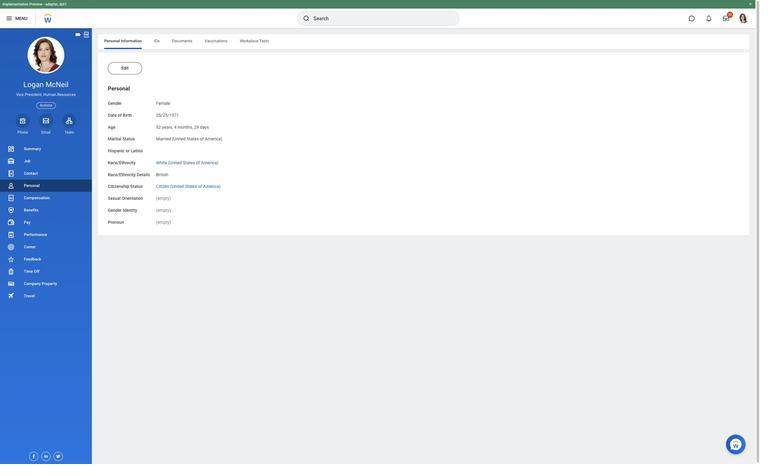 Task type: locate. For each thing, give the bounding box(es) containing it.
of
[[118, 113, 122, 118], [200, 137, 204, 141], [196, 160, 200, 165], [198, 184, 202, 189]]

gender
[[108, 101, 122, 106], [108, 208, 122, 213]]

president,
[[25, 92, 42, 97]]

performance link
[[0, 229, 92, 241]]

notifications large image
[[707, 15, 713, 21]]

workplace tests
[[240, 39, 269, 43]]

1 (empty) from the top
[[156, 196, 171, 201]]

email
[[41, 130, 51, 135]]

logan mcneil
[[23, 80, 69, 89]]

of up citizen (united states of america) link
[[196, 160, 200, 165]]

travel link
[[0, 290, 92, 302]]

2 race/ethnicity from the top
[[108, 172, 136, 177]]

summary
[[24, 147, 41, 151]]

(empty)
[[156, 196, 171, 201], [156, 208, 171, 213], [156, 220, 171, 225]]

documents
[[172, 39, 193, 43]]

inbox large image
[[724, 15, 730, 21]]

phone button
[[16, 114, 30, 135]]

marital status
[[108, 137, 135, 141]]

states down white (united states of america)
[[185, 184, 197, 189]]

sexual orientation
[[108, 196, 143, 201]]

gender down sexual
[[108, 208, 122, 213]]

0 vertical spatial gender
[[108, 101, 122, 106]]

race/ethnicity up citizenship
[[108, 172, 136, 177]]

personal down the 'contact'
[[24, 183, 40, 188]]

time off link
[[0, 266, 92, 278]]

menu button
[[0, 9, 35, 28]]

of inside the marital status element
[[200, 137, 204, 141]]

race/ethnicity down hispanic or latino
[[108, 160, 136, 165]]

states inside the marital status element
[[187, 137, 199, 141]]

0 vertical spatial personal
[[104, 39, 120, 43]]

date of birth
[[108, 113, 132, 118]]

-
[[43, 2, 45, 6]]

(united inside the marital status element
[[172, 137, 186, 141]]

profile logan mcneil image
[[739, 13, 749, 25]]

05/25/1971
[[156, 113, 179, 118]]

gender up date
[[108, 101, 122, 106]]

career link
[[0, 241, 92, 253]]

33
[[729, 13, 733, 16]]

tests
[[260, 39, 269, 43]]

america) for married (united states of america)
[[205, 137, 223, 141]]

personal inside group
[[108, 85, 130, 92]]

america) for citizen (united states of america)
[[203, 184, 221, 189]]

human
[[43, 92, 56, 97]]

states for married
[[187, 137, 199, 141]]

list
[[0, 143, 92, 302]]

feedback image
[[7, 256, 15, 263]]

1 vertical spatial (united
[[168, 160, 182, 165]]

status for citizenship status
[[130, 184, 143, 189]]

linkedin image
[[42, 452, 48, 459]]

(united inside white (united states of america) link
[[168, 160, 182, 165]]

identity
[[123, 208, 137, 213]]

pay link
[[0, 217, 92, 229]]

career
[[24, 245, 36, 249]]

1 gender from the top
[[108, 101, 122, 106]]

career image
[[7, 244, 15, 251]]

0 vertical spatial status
[[123, 137, 135, 141]]

marital
[[108, 137, 122, 141]]

personal link
[[0, 180, 92, 192]]

(empty) for identity
[[156, 208, 171, 213]]

states up citizen (united states of america) link
[[183, 160, 195, 165]]

of for married (united states of america)
[[200, 137, 204, 141]]

america) inside the marital status element
[[205, 137, 223, 141]]

0 vertical spatial (united
[[172, 137, 186, 141]]

phone
[[17, 130, 28, 135]]

0 vertical spatial race/ethnicity
[[108, 160, 136, 165]]

email button
[[39, 114, 53, 135]]

1 vertical spatial personal
[[108, 85, 130, 92]]

feedback link
[[0, 253, 92, 266]]

off
[[34, 269, 40, 274]]

citizen (united states of america)
[[156, 184, 221, 189]]

justify image
[[6, 15, 13, 22]]

states
[[187, 137, 199, 141], [183, 160, 195, 165], [185, 184, 197, 189]]

(united
[[172, 137, 186, 141], [168, 160, 182, 165], [170, 184, 184, 189]]

status for marital status
[[123, 137, 135, 141]]

summary image
[[7, 145, 15, 153]]

of down white (united states of america)
[[198, 184, 202, 189]]

0 vertical spatial states
[[187, 137, 199, 141]]

3 (empty) from the top
[[156, 220, 171, 225]]

2 vertical spatial (united
[[170, 184, 184, 189]]

benefits
[[24, 208, 39, 213]]

america)
[[205, 137, 223, 141], [201, 160, 219, 165], [203, 184, 221, 189]]

personal for personal button
[[108, 85, 130, 92]]

1 vertical spatial (empty)
[[156, 208, 171, 213]]

personal down edit button
[[108, 85, 130, 92]]

of down days
[[200, 137, 204, 141]]

2 vertical spatial (empty)
[[156, 220, 171, 225]]

mcneil
[[46, 80, 69, 89]]

personal inside tab list
[[104, 39, 120, 43]]

implementation preview -   adeptai_dpt1
[[2, 2, 67, 6]]

tab list
[[98, 34, 750, 49]]

preview
[[29, 2, 42, 6]]

states for citizen
[[185, 184, 197, 189]]

2 vertical spatial america)
[[203, 184, 221, 189]]

travel image
[[7, 292, 15, 300]]

1 race/ethnicity from the top
[[108, 160, 136, 165]]

1 vertical spatial gender
[[108, 208, 122, 213]]

personal for personal information
[[104, 39, 120, 43]]

2 gender from the top
[[108, 208, 122, 213]]

of for white (united states of america)
[[196, 160, 200, 165]]

edit
[[121, 66, 129, 71]]

2 vertical spatial personal
[[24, 183, 40, 188]]

months,
[[178, 125, 193, 130]]

(empty) for orientation
[[156, 196, 171, 201]]

status up orientation
[[130, 184, 143, 189]]

company property
[[24, 282, 57, 286]]

time off
[[24, 269, 40, 274]]

(united down 4
[[172, 137, 186, 141]]

personal inside 'link'
[[24, 183, 40, 188]]

days
[[200, 125, 209, 130]]

1 vertical spatial states
[[183, 160, 195, 165]]

states down 29
[[187, 137, 199, 141]]

1 vertical spatial race/ethnicity
[[108, 172, 136, 177]]

personal left information on the left top
[[104, 39, 120, 43]]

0 vertical spatial america)
[[205, 137, 223, 141]]

email logan mcneil element
[[39, 130, 53, 135]]

married
[[156, 137, 171, 141]]

orientation
[[122, 196, 143, 201]]

(united right "white"
[[168, 160, 182, 165]]

2 (empty) from the top
[[156, 208, 171, 213]]

adeptai_dpt1
[[45, 2, 67, 6]]

team logan mcneil element
[[62, 130, 76, 135]]

52 years, 4 months, 29 days
[[156, 125, 209, 130]]

pronoun
[[108, 220, 124, 225]]

date
[[108, 113, 117, 118]]

company
[[24, 282, 41, 286]]

1 vertical spatial america)
[[201, 160, 219, 165]]

1 vertical spatial status
[[130, 184, 143, 189]]

facebook image
[[29, 452, 36, 459]]

compensation
[[24, 196, 50, 200]]

time off image
[[7, 268, 15, 275]]

29
[[194, 125, 199, 130]]

mail image
[[42, 117, 50, 124]]

(united inside citizen (united states of america) link
[[170, 184, 184, 189]]

menu banner
[[0, 0, 756, 28]]

compensation image
[[7, 194, 15, 202]]

details
[[137, 172, 150, 177]]

female
[[156, 101, 170, 106]]

actions button
[[37, 102, 56, 109]]

status up or
[[123, 137, 135, 141]]

2 vertical spatial states
[[185, 184, 197, 189]]

navigation pane region
[[0, 28, 92, 464]]

team
[[65, 130, 74, 135]]

(united for citizen
[[170, 184, 184, 189]]

0 vertical spatial (empty)
[[156, 196, 171, 201]]

race/ethnicity
[[108, 160, 136, 165], [108, 172, 136, 177]]

(united right the citizen
[[170, 184, 184, 189]]

tab list containing personal information
[[98, 34, 750, 49]]

age element
[[156, 121, 209, 130]]

status
[[123, 137, 135, 141], [130, 184, 143, 189]]

Search Workday  search field
[[314, 12, 447, 25]]



Task type: vqa. For each thing, say whether or not it's contained in the screenshot.
Orientation
yes



Task type: describe. For each thing, give the bounding box(es) containing it.
british element
[[156, 171, 168, 177]]

tag image
[[75, 31, 82, 38]]

of for citizen (united states of america)
[[198, 184, 202, 189]]

race/ethnicity for race/ethnicity
[[108, 160, 136, 165]]

company property link
[[0, 278, 92, 290]]

edit button
[[108, 62, 142, 75]]

logan
[[23, 80, 44, 89]]

america) for white (united states of america)
[[201, 160, 219, 165]]

married (united states of america)
[[156, 137, 223, 141]]

marital status element
[[156, 133, 223, 142]]

search image
[[303, 15, 310, 22]]

job
[[24, 159, 31, 163]]

citizen
[[156, 184, 169, 189]]

menu
[[15, 16, 27, 21]]

sexual
[[108, 196, 121, 201]]

years,
[[162, 125, 173, 130]]

personal information
[[104, 39, 142, 43]]

race/ethnicity details
[[108, 172, 150, 177]]

actions
[[40, 103, 52, 108]]

benefits image
[[7, 207, 15, 214]]

twitter image
[[54, 452, 61, 459]]

citizenship
[[108, 184, 129, 189]]

summary link
[[0, 143, 92, 155]]

implementation
[[2, 2, 28, 6]]

citizen (united states of america) link
[[156, 183, 221, 189]]

gender for gender
[[108, 101, 122, 106]]

ids
[[154, 39, 160, 43]]

birth
[[123, 113, 132, 118]]

contact
[[24, 171, 38, 176]]

33 button
[[720, 12, 734, 25]]

vice
[[16, 92, 24, 97]]

view printable version (pdf) image
[[83, 31, 90, 38]]

white (united states of america)
[[156, 160, 219, 165]]

52
[[156, 125, 161, 130]]

gender for gender identity
[[108, 208, 122, 213]]

view team image
[[66, 117, 73, 124]]

information
[[121, 39, 142, 43]]

personal button
[[108, 85, 130, 92]]

age
[[108, 125, 116, 130]]

travel
[[24, 294, 35, 298]]

pay
[[24, 220, 31, 225]]

job link
[[0, 155, 92, 167]]

performance image
[[7, 231, 15, 239]]

date of birth element
[[156, 109, 179, 118]]

time
[[24, 269, 33, 274]]

personal image
[[7, 182, 15, 190]]

team link
[[62, 114, 76, 135]]

workplace
[[240, 39, 259, 43]]

list containing summary
[[0, 143, 92, 302]]

contact image
[[7, 170, 15, 177]]

vice president, human resources
[[16, 92, 76, 97]]

citizenship status
[[108, 184, 143, 189]]

resources
[[57, 92, 76, 97]]

company property image
[[7, 280, 15, 288]]

hispanic or latino
[[108, 148, 143, 153]]

close environment banner image
[[750, 2, 753, 6]]

hispanic
[[108, 148, 125, 153]]

phone image
[[18, 117, 27, 124]]

(united for married
[[172, 137, 186, 141]]

job image
[[7, 158, 15, 165]]

pay image
[[7, 219, 15, 226]]

(united for white
[[168, 160, 182, 165]]

compensation link
[[0, 192, 92, 204]]

phone logan mcneil element
[[16, 130, 30, 135]]

of right date
[[118, 113, 122, 118]]

white
[[156, 160, 167, 165]]

or
[[126, 148, 130, 153]]

british
[[156, 172, 168, 177]]

performance
[[24, 232, 47, 237]]

white (united states of america) link
[[156, 159, 219, 165]]

states for white
[[183, 160, 195, 165]]

race/ethnicity for race/ethnicity details
[[108, 172, 136, 177]]

vaccinations
[[205, 39, 228, 43]]

personal group
[[108, 85, 740, 226]]

gender identity
[[108, 208, 137, 213]]

benefits link
[[0, 204, 92, 217]]

4
[[174, 125, 177, 130]]

latino
[[131, 148, 143, 153]]

feedback
[[24, 257, 41, 262]]

female element
[[156, 100, 170, 106]]

property
[[42, 282, 57, 286]]

contact link
[[0, 167, 92, 180]]



